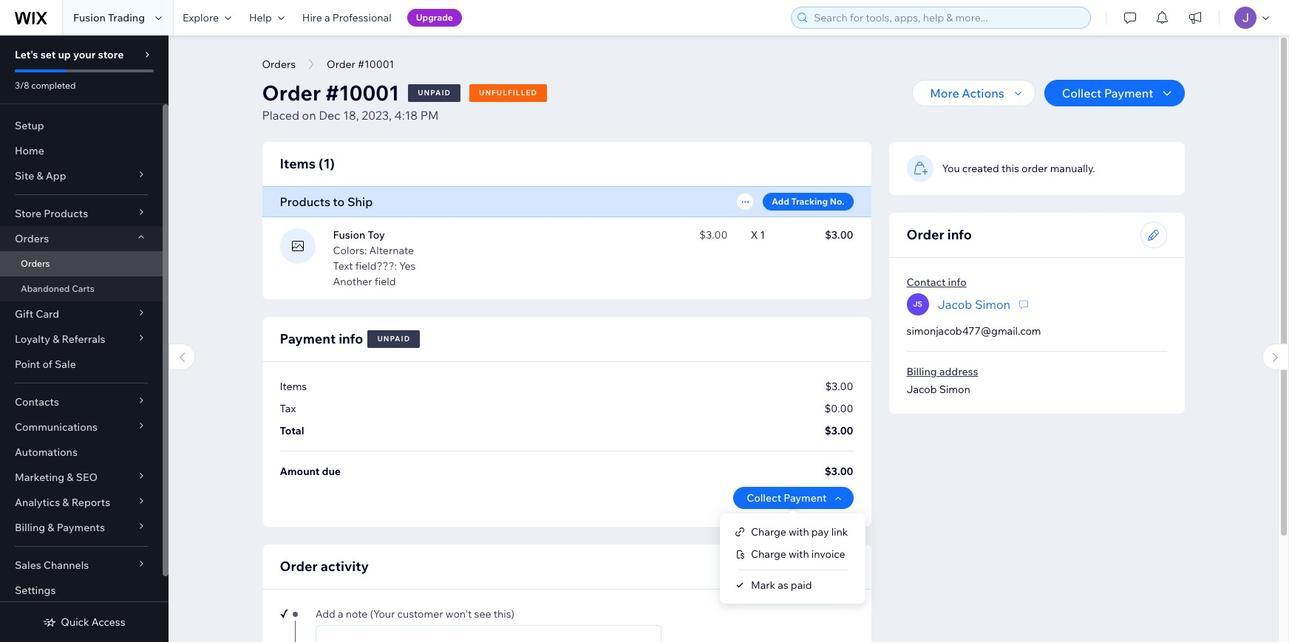 Task type: describe. For each thing, give the bounding box(es) containing it.
& for billing
[[48, 521, 54, 535]]

$3.00 down no.
[[825, 228, 854, 242]]

simon inside billing address jacob simon
[[939, 383, 971, 396]]

add tracking no.
[[772, 196, 845, 207]]

quick access
[[61, 616, 125, 629]]

seo
[[76, 471, 98, 484]]

analytics
[[15, 496, 60, 509]]

referrals
[[62, 333, 105, 346]]

upgrade button
[[407, 9, 462, 27]]

tax
[[280, 402, 296, 416]]

store products
[[15, 207, 88, 220]]

site & app
[[15, 169, 66, 183]]

items for items
[[280, 380, 307, 393]]

jacob inside button
[[938, 297, 973, 312]]

more actions
[[930, 86, 1005, 101]]

orders link
[[0, 251, 163, 277]]

pay
[[812, 526, 829, 539]]

settings link
[[0, 578, 163, 603]]

charge with invoice button
[[720, 543, 866, 566]]

upgrade
[[416, 12, 453, 23]]

order info
[[907, 226, 972, 243]]

add a note (your customer won't see this)
[[316, 608, 515, 621]]

payment for rightmost collect payment button
[[1105, 86, 1154, 101]]

add for add a note (your customer won't see this)
[[316, 608, 336, 621]]

paid
[[791, 579, 812, 592]]

& for analytics
[[62, 496, 69, 509]]

up
[[58, 48, 71, 61]]

loyalty & referrals
[[15, 333, 105, 346]]

mark as paid button
[[720, 574, 866, 597]]

completed
[[31, 80, 76, 91]]

marketing
[[15, 471, 64, 484]]

Search for tools, apps, help & more... field
[[810, 7, 1086, 28]]

(your
[[370, 608, 395, 621]]

another
[[333, 275, 372, 288]]

communications button
[[0, 415, 163, 440]]

gift card
[[15, 308, 59, 321]]

$0.00
[[825, 402, 854, 416]]

store
[[15, 207, 41, 220]]

help
[[249, 11, 272, 24]]

card
[[36, 308, 59, 321]]

hire a professional
[[302, 11, 392, 24]]

created
[[962, 162, 1000, 175]]

placed on dec 18, 2023, 4:18 pm
[[262, 108, 439, 123]]

reports
[[71, 496, 110, 509]]

field
[[375, 275, 396, 288]]

orders for orders popup button
[[15, 232, 49, 245]]

see
[[474, 608, 491, 621]]

dec
[[319, 108, 341, 123]]

order #10001 button
[[319, 53, 402, 75]]

collect for the bottommost collect payment button
[[747, 492, 782, 505]]

1 vertical spatial order #10001
[[262, 80, 399, 106]]

4:18
[[395, 108, 418, 123]]

loyalty
[[15, 333, 50, 346]]

x 1
[[751, 228, 765, 242]]

order #10001 inside button
[[327, 58, 394, 71]]

won't
[[446, 608, 472, 621]]

tracking
[[792, 196, 828, 207]]

on
[[302, 108, 316, 123]]

fusion for fusion toy colors: alternate text field???: yes another field
[[333, 228, 365, 242]]

1 horizontal spatial collect payment
[[1062, 86, 1154, 101]]

with for pay
[[789, 526, 809, 539]]

alternate
[[369, 244, 414, 257]]

$3.00 for total
[[825, 424, 854, 438]]

contacts button
[[0, 390, 163, 415]]

1 vertical spatial #10001
[[326, 80, 399, 106]]

due
[[322, 465, 341, 478]]

automations
[[15, 446, 78, 459]]

simon inside jacob simon button
[[975, 297, 1011, 312]]

0 horizontal spatial payment
[[280, 331, 336, 348]]

amount due
[[280, 465, 341, 478]]

address
[[940, 365, 979, 379]]

charge for charge with pay link
[[751, 526, 787, 539]]

& for marketing
[[67, 471, 74, 484]]

0 vertical spatial unpaid
[[418, 88, 451, 98]]

your
[[73, 48, 96, 61]]

access
[[92, 616, 125, 629]]

gift card button
[[0, 302, 163, 327]]

site
[[15, 169, 34, 183]]

yes
[[399, 260, 416, 273]]

home
[[15, 144, 44, 157]]

let's set up your store
[[15, 48, 124, 61]]

sidebar element
[[0, 35, 169, 643]]

charge with pay link
[[751, 526, 848, 539]]

$3.00 for amount due
[[825, 465, 854, 478]]

payment for the bottommost collect payment button
[[784, 492, 827, 505]]

items for items (1)
[[280, 155, 316, 172]]

billing & payments button
[[0, 515, 163, 540]]

collect for rightmost collect payment button
[[1062, 86, 1102, 101]]

abandoned carts link
[[0, 277, 163, 302]]

contacts
[[15, 396, 59, 409]]

orders for orders button
[[262, 58, 296, 71]]

orders button
[[255, 53, 303, 75]]

sale
[[55, 358, 76, 371]]

order activity
[[280, 558, 369, 575]]

$3.00 for items
[[825, 380, 854, 393]]

store products button
[[0, 201, 163, 226]]

1
[[760, 228, 765, 242]]

3/8
[[15, 80, 29, 91]]

professional
[[333, 11, 392, 24]]

site & app button
[[0, 163, 163, 189]]

products inside store products popup button
[[44, 207, 88, 220]]



Task type: locate. For each thing, give the bounding box(es) containing it.
hire a professional link
[[293, 0, 400, 35]]

products up orders popup button
[[44, 207, 88, 220]]

info down another on the top left
[[339, 331, 363, 348]]

0 horizontal spatial billing
[[15, 521, 45, 535]]

Add a note (Your customer won't see this) text field
[[316, 626, 661, 643]]

automations link
[[0, 440, 163, 465]]

0 vertical spatial info
[[948, 226, 972, 243]]

2 vertical spatial payment
[[784, 492, 827, 505]]

& down analytics & reports
[[48, 521, 54, 535]]

products left to in the top of the page
[[280, 194, 331, 209]]

1 vertical spatial orders
[[15, 232, 49, 245]]

orders
[[262, 58, 296, 71], [15, 232, 49, 245], [21, 258, 50, 269]]

0 vertical spatial orders
[[262, 58, 296, 71]]

text
[[333, 260, 353, 273]]

with left pay
[[789, 526, 809, 539]]

items left the (1)
[[280, 155, 316, 172]]

billing inside popup button
[[15, 521, 45, 535]]

customer
[[397, 608, 443, 621]]

invoice
[[812, 548, 846, 561]]

1 vertical spatial a
[[338, 608, 344, 621]]

setup link
[[0, 113, 163, 138]]

$3.00 down the $0.00
[[825, 424, 854, 438]]

contact info
[[907, 276, 967, 289]]

0 vertical spatial add
[[772, 196, 790, 207]]

manually.
[[1050, 162, 1096, 175]]

1 with from the top
[[789, 526, 809, 539]]

collect payment
[[1062, 86, 1154, 101], [747, 492, 827, 505]]

mark as paid
[[751, 579, 812, 592]]

& inside "dropdown button"
[[67, 471, 74, 484]]

you created this order manually.
[[942, 162, 1096, 175]]

jacob inside billing address jacob simon
[[907, 383, 937, 396]]

marketing & seo button
[[0, 465, 163, 490]]

hire
[[302, 11, 322, 24]]

simon up simonjacob477@gmail.com
[[975, 297, 1011, 312]]

charge for charge with invoice
[[751, 548, 787, 561]]

1 horizontal spatial billing
[[907, 365, 937, 379]]

add inside button
[[772, 196, 790, 207]]

jacob simon button
[[938, 295, 1011, 313]]

point of sale
[[15, 358, 76, 371]]

channels
[[44, 559, 89, 572]]

1 horizontal spatial fusion
[[333, 228, 365, 242]]

0 vertical spatial order #10001
[[327, 58, 394, 71]]

info
[[948, 226, 972, 243], [948, 276, 967, 289], [339, 331, 363, 348]]

items (1)
[[280, 155, 335, 172]]

quick access button
[[43, 616, 125, 629]]

with for invoice
[[789, 548, 809, 561]]

orders down store
[[15, 232, 49, 245]]

0 horizontal spatial jacob
[[907, 383, 937, 396]]

& for loyalty
[[53, 333, 59, 346]]

0 vertical spatial simon
[[975, 297, 1011, 312]]

1 horizontal spatial simon
[[975, 297, 1011, 312]]

order down hire a professional
[[327, 58, 356, 71]]

billing left address
[[907, 365, 937, 379]]

help button
[[240, 0, 293, 35]]

note
[[346, 608, 368, 621]]

point
[[15, 358, 40, 371]]

0 horizontal spatial unpaid
[[377, 334, 411, 344]]

0 horizontal spatial simon
[[939, 383, 971, 396]]

& left the seo
[[67, 471, 74, 484]]

0 vertical spatial collect
[[1062, 86, 1102, 101]]

0 vertical spatial #10001
[[358, 58, 394, 71]]

1 vertical spatial info
[[948, 276, 967, 289]]

0 vertical spatial payment
[[1105, 86, 1154, 101]]

this)
[[494, 608, 515, 621]]

fusion
[[73, 11, 106, 24], [333, 228, 365, 242]]

#10001
[[358, 58, 394, 71], [326, 80, 399, 106]]

1 horizontal spatial payment
[[784, 492, 827, 505]]

orders for orders link
[[21, 258, 50, 269]]

order
[[327, 58, 356, 71], [262, 80, 321, 106], [907, 226, 945, 243], [280, 558, 318, 575]]

of
[[42, 358, 52, 371]]

unpaid down field
[[377, 334, 411, 344]]

fusion toy colors: alternate text field???: yes another field
[[333, 228, 416, 288]]

#10001 inside button
[[358, 58, 394, 71]]

1 vertical spatial fusion
[[333, 228, 365, 242]]

info for payment info
[[339, 331, 363, 348]]

charge inside charge with invoice button
[[751, 548, 787, 561]]

fusion for fusion trading
[[73, 11, 106, 24]]

a
[[325, 11, 330, 24], [338, 608, 344, 621]]

#10001 up 18,
[[326, 80, 399, 106]]

billing inside billing address jacob simon
[[907, 365, 937, 379]]

explore
[[183, 11, 219, 24]]

1 vertical spatial add
[[316, 608, 336, 621]]

to
[[333, 194, 345, 209]]

2 charge from the top
[[751, 548, 787, 561]]

simon down address
[[939, 383, 971, 396]]

charge with invoice
[[751, 548, 846, 561]]

unpaid
[[418, 88, 451, 98], [377, 334, 411, 344]]

info up jacob simon button
[[948, 276, 967, 289]]

0 vertical spatial fusion
[[73, 11, 106, 24]]

menu
[[720, 521, 866, 597]]

1 charge from the top
[[751, 526, 787, 539]]

simon
[[975, 297, 1011, 312], [939, 383, 971, 396]]

2 vertical spatial info
[[339, 331, 363, 348]]

& right site
[[37, 169, 43, 183]]

items up tax
[[280, 380, 307, 393]]

orders down help button
[[262, 58, 296, 71]]

let's
[[15, 48, 38, 61]]

2 items from the top
[[280, 380, 307, 393]]

1 vertical spatial jacob
[[907, 383, 937, 396]]

1 vertical spatial unpaid
[[377, 334, 411, 344]]

0 horizontal spatial add
[[316, 608, 336, 621]]

actions
[[962, 86, 1005, 101]]

$3.00 left x
[[699, 228, 728, 242]]

0 vertical spatial a
[[325, 11, 330, 24]]

0 horizontal spatial a
[[325, 11, 330, 24]]

carts
[[72, 283, 94, 294]]

store
[[98, 48, 124, 61]]

fusion up colors:
[[333, 228, 365, 242]]

info up contact info
[[948, 226, 972, 243]]

add left tracking
[[772, 196, 790, 207]]

0 vertical spatial collect payment button
[[1045, 80, 1185, 106]]

amount
[[280, 465, 320, 478]]

& left reports
[[62, 496, 69, 509]]

unpaid up pm
[[418, 88, 451, 98]]

1 horizontal spatial unpaid
[[418, 88, 451, 98]]

more
[[930, 86, 960, 101]]

with
[[789, 526, 809, 539], [789, 548, 809, 561]]

a left note
[[338, 608, 344, 621]]

1 items from the top
[[280, 155, 316, 172]]

orders up "abandoned"
[[21, 258, 50, 269]]

0 vertical spatial jacob
[[938, 297, 973, 312]]

payment
[[1105, 86, 1154, 101], [280, 331, 336, 348], [784, 492, 827, 505]]

add left note
[[316, 608, 336, 621]]

billing down analytics
[[15, 521, 45, 535]]

sales
[[15, 559, 41, 572]]

1 horizontal spatial add
[[772, 196, 790, 207]]

0 horizontal spatial collect payment button
[[734, 487, 854, 509]]

gift
[[15, 308, 33, 321]]

1 horizontal spatial collect
[[1062, 86, 1102, 101]]

a for professional
[[325, 11, 330, 24]]

0 vertical spatial billing
[[907, 365, 937, 379]]

3/8 completed
[[15, 80, 76, 91]]

marketing & seo
[[15, 471, 98, 484]]

order up placed
[[262, 80, 321, 106]]

as
[[778, 579, 789, 592]]

fusion left the trading
[[73, 11, 106, 24]]

menu containing charge with pay link
[[720, 521, 866, 597]]

2 vertical spatial orders
[[21, 258, 50, 269]]

charge
[[751, 526, 787, 539], [751, 548, 787, 561]]

js
[[913, 299, 923, 309]]

$3.00 up the $0.00
[[825, 380, 854, 393]]

1 vertical spatial collect payment
[[747, 492, 827, 505]]

no.
[[830, 196, 845, 207]]

charge with pay link button
[[720, 521, 866, 543]]

products
[[280, 194, 331, 209], [44, 207, 88, 220]]

billing for billing & payments
[[15, 521, 45, 535]]

a for note
[[338, 608, 344, 621]]

0 vertical spatial items
[[280, 155, 316, 172]]

this
[[1002, 162, 1020, 175]]

billing for billing address jacob simon
[[907, 365, 937, 379]]

analytics & reports
[[15, 496, 110, 509]]

0 vertical spatial collect payment
[[1062, 86, 1154, 101]]

1 vertical spatial collect
[[747, 492, 782, 505]]

charge inside charge with pay link button
[[751, 526, 787, 539]]

#10001 down professional on the top of the page
[[358, 58, 394, 71]]

setup
[[15, 119, 44, 132]]

1 vertical spatial items
[[280, 380, 307, 393]]

& for site
[[37, 169, 43, 183]]

1 horizontal spatial jacob
[[938, 297, 973, 312]]

& right loyalty
[[53, 333, 59, 346]]

charge up mark
[[751, 548, 787, 561]]

sales channels
[[15, 559, 89, 572]]

point of sale link
[[0, 352, 163, 377]]

collect payment button
[[1045, 80, 1185, 106], [734, 487, 854, 509]]

(1)
[[319, 155, 335, 172]]

1 vertical spatial collect payment button
[[734, 487, 854, 509]]

1 horizontal spatial a
[[338, 608, 344, 621]]

orders inside button
[[262, 58, 296, 71]]

0 horizontal spatial products
[[44, 207, 88, 220]]

info for contact info
[[948, 276, 967, 289]]

1 horizontal spatial products
[[280, 194, 331, 209]]

& inside dropdown button
[[62, 496, 69, 509]]

0 vertical spatial with
[[789, 526, 809, 539]]

1 vertical spatial charge
[[751, 548, 787, 561]]

2 with from the top
[[789, 548, 809, 561]]

placed
[[262, 108, 299, 123]]

$3.00 up the link at the bottom of page
[[825, 465, 854, 478]]

1 horizontal spatial collect payment button
[[1045, 80, 1185, 106]]

1 vertical spatial billing
[[15, 521, 45, 535]]

orders inside popup button
[[15, 232, 49, 245]]

1 vertical spatial payment
[[280, 331, 336, 348]]

0 horizontal spatial collect payment
[[747, 492, 827, 505]]

2 horizontal spatial payment
[[1105, 86, 1154, 101]]

0 vertical spatial charge
[[751, 526, 787, 539]]

order inside button
[[327, 58, 356, 71]]

order #10001
[[327, 58, 394, 71], [262, 80, 399, 106]]

info for order info
[[948, 226, 972, 243]]

add for add tracking no.
[[772, 196, 790, 207]]

with down charge with pay link
[[789, 548, 809, 561]]

order up the "contact"
[[907, 226, 945, 243]]

order left activity
[[280, 558, 318, 575]]

a right hire
[[325, 11, 330, 24]]

order #10001 down professional on the top of the page
[[327, 58, 394, 71]]

fusion inside fusion toy colors: alternate text field???: yes another field
[[333, 228, 365, 242]]

0 horizontal spatial fusion
[[73, 11, 106, 24]]

abandoned carts
[[21, 283, 94, 294]]

order #10001 up dec
[[262, 80, 399, 106]]

1 vertical spatial with
[[789, 548, 809, 561]]

charge up charge with invoice button
[[751, 526, 787, 539]]

jacob simon
[[938, 297, 1011, 312]]

link
[[832, 526, 848, 539]]

communications
[[15, 421, 98, 434]]

unfulfilled
[[479, 88, 538, 98]]

billing address jacob simon
[[907, 365, 979, 396]]

abandoned
[[21, 283, 70, 294]]

contact
[[907, 276, 946, 289]]

toy
[[368, 228, 385, 242]]

1 vertical spatial simon
[[939, 383, 971, 396]]

billing & payments
[[15, 521, 105, 535]]

0 horizontal spatial collect
[[747, 492, 782, 505]]



Task type: vqa. For each thing, say whether or not it's contained in the screenshot.
2nd Charge from the top of the page
yes



